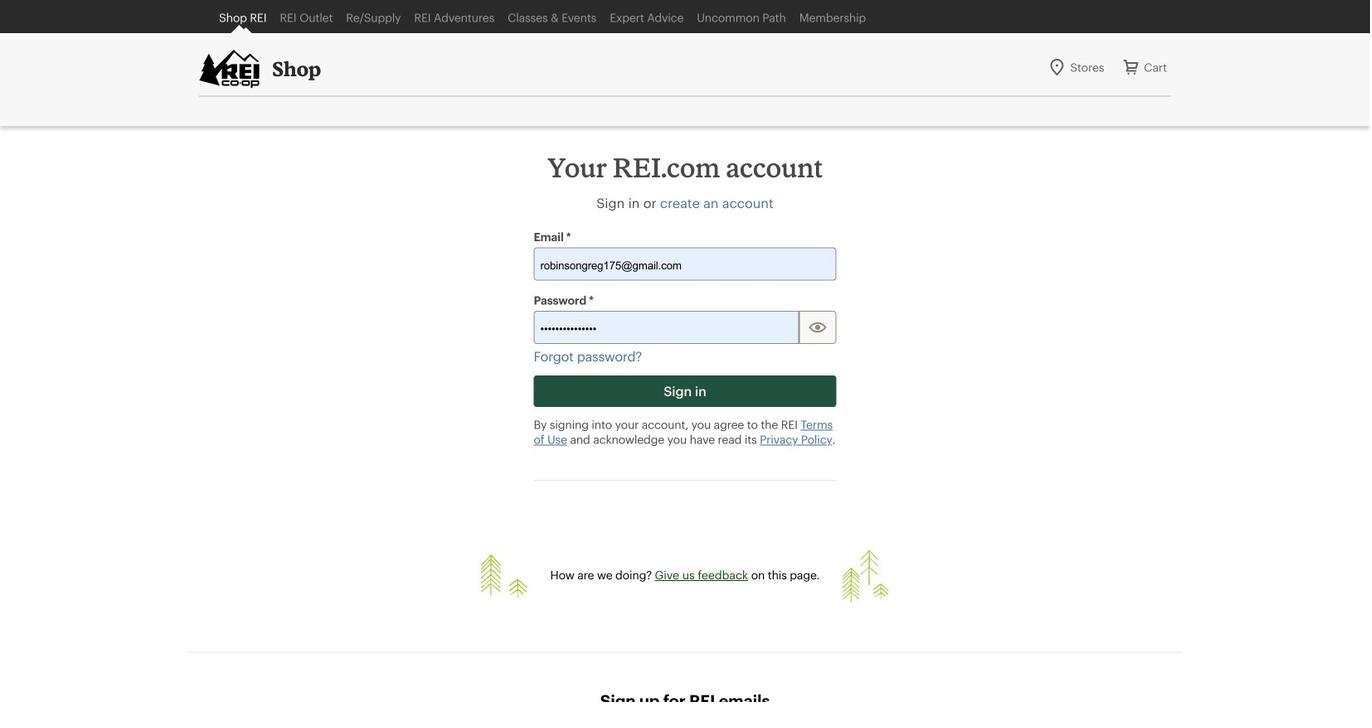Task type: describe. For each thing, give the bounding box(es) containing it.
1  image from the left
[[481, 551, 528, 603]]

2  image from the left
[[843, 551, 889, 603]]

go to rei.com home page image
[[199, 49, 260, 89]]



Task type: locate. For each thing, give the bounding box(es) containing it.
footer
[[0, 501, 1371, 703]]

None email field
[[534, 248, 837, 281]]

None password field
[[534, 311, 799, 344]]

0 horizontal spatial  image
[[481, 551, 528, 603]]

show password image
[[808, 317, 828, 338]]

 image
[[481, 551, 528, 603], [843, 551, 889, 603]]

1 horizontal spatial  image
[[843, 551, 889, 603]]

banner
[[0, 0, 1371, 126]]



Task type: vqa. For each thing, say whether or not it's contained in the screenshot.
IS.
no



